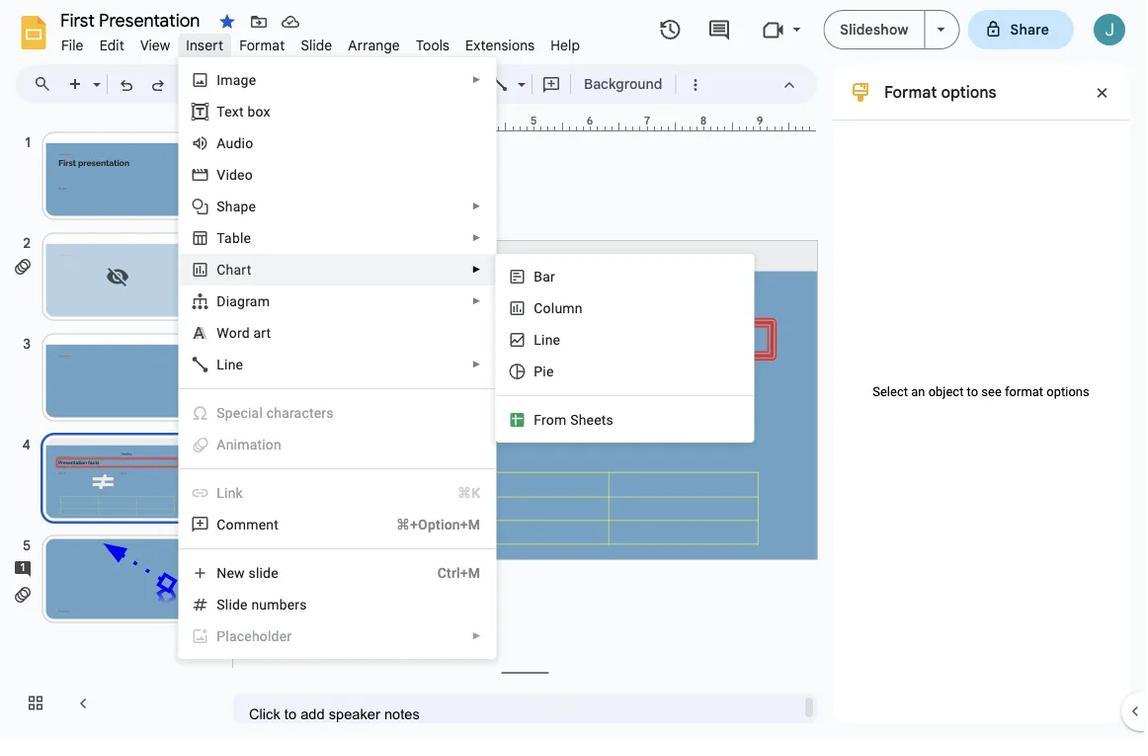 Task type: vqa. For each thing, say whether or not it's contained in the screenshot.
A u dio
yes



Task type: describe. For each thing, give the bounding box(es) containing it.
mage
[[221, 72, 256, 88]]

slide numbers e element
[[217, 596, 313, 613]]

to
[[967, 384, 979, 399]]

l
[[534, 332, 542, 348]]

shape s element
[[217, 198, 262, 214]]

format
[[1005, 384, 1044, 399]]

0 horizontal spatial s
[[217, 198, 225, 214]]

format menu item
[[231, 34, 293, 57]]

ext
[[225, 103, 244, 120]]

slide
[[249, 565, 279, 581]]

menu containing i
[[178, 57, 496, 659]]

a for nimation
[[217, 436, 226, 453]]

format for format
[[239, 37, 285, 54]]

c for h
[[217, 261, 226, 278]]

format for format options
[[885, 82, 937, 102]]

numbers
[[251, 596, 307, 613]]

p ie
[[534, 363, 554, 380]]

spe c ial characters
[[217, 405, 334, 421]]

insert menu item
[[178, 34, 231, 57]]

a nimation
[[217, 436, 282, 453]]

ie
[[543, 363, 554, 380]]

olumn
[[543, 300, 583, 316]]

animation a element
[[217, 436, 288, 453]]

ideo
[[226, 167, 253, 183]]

dio
[[234, 135, 253, 151]]

hape
[[225, 198, 256, 214]]

6 ► from the top
[[472, 359, 482, 370]]

line q element
[[217, 356, 249, 373]]

iagram
[[226, 293, 270, 309]]

view menu item
[[132, 34, 178, 57]]

1 vertical spatial s
[[570, 412, 579, 428]]

v
[[217, 167, 226, 183]]

menu bar inside menu bar banner
[[53, 26, 588, 58]]

edit menu item
[[92, 34, 132, 57]]

i
[[217, 72, 221, 88]]

slideshow button
[[824, 10, 926, 49]]

0 vertical spatial options
[[941, 82, 997, 102]]

background
[[584, 75, 663, 92]]

art for c h art
[[234, 261, 251, 278]]

► for d iagram
[[472, 296, 482, 307]]

text box t element
[[217, 103, 276, 120]]

s hape
[[217, 198, 256, 214]]

a u dio
[[217, 135, 253, 151]]

n ew slide
[[217, 565, 279, 581]]

link k element
[[217, 485, 249, 501]]

ar
[[543, 268, 555, 285]]

special characters c element
[[217, 405, 340, 421]]

file menu item
[[53, 34, 92, 57]]

share button
[[968, 10, 1074, 49]]

slide menu item
[[293, 34, 340, 57]]

Rename text field
[[53, 8, 212, 32]]

menu item containing lin
[[179, 477, 495, 509]]

ine
[[542, 332, 561, 348]]

ta
[[217, 230, 232, 246]]

co m ment
[[217, 516, 279, 533]]

► for art
[[472, 264, 482, 275]]

p for ie
[[534, 363, 543, 380]]

w ord art
[[217, 325, 271, 341]]

help
[[551, 37, 580, 54]]

ord
[[229, 325, 250, 341]]

art for w ord art
[[253, 325, 271, 341]]

p laceholder
[[217, 628, 292, 644]]

i mage
[[217, 72, 256, 88]]

select
[[873, 384, 908, 399]]

select an object to see format options element
[[863, 384, 1100, 399]]

h
[[226, 261, 234, 278]]

laceholder
[[226, 628, 292, 644]]

table b element
[[217, 230, 257, 246]]

slide
[[301, 37, 332, 54]]

new slide n element
[[217, 565, 284, 581]]

► for p laceholder
[[472, 631, 482, 642]]

ctrl+m element
[[414, 563, 481, 583]]



Task type: locate. For each thing, give the bounding box(es) containing it.
see
[[982, 384, 1002, 399]]

bar b element
[[534, 268, 561, 285]]

►
[[472, 74, 482, 85], [472, 201, 482, 212], [472, 232, 482, 244], [472, 264, 482, 275], [472, 296, 482, 307], [472, 359, 482, 370], [472, 631, 482, 642]]

format up image i "element"
[[239, 37, 285, 54]]

menu bar
[[53, 26, 588, 58]]

chart h element
[[217, 261, 257, 278]]

1 vertical spatial options
[[1047, 384, 1090, 399]]

n
[[217, 565, 227, 581]]

new slide with layout image
[[88, 71, 101, 78]]

0 horizontal spatial p
[[217, 628, 226, 644]]

p
[[534, 363, 543, 380], [217, 628, 226, 644]]

b
[[232, 230, 240, 246]]

menu bar containing file
[[53, 26, 588, 58]]

0 vertical spatial a
[[217, 135, 226, 151]]

Menus field
[[25, 70, 68, 98]]

lin
[[217, 485, 236, 501]]

3 menu item from the top
[[179, 477, 495, 509]]

ew
[[227, 565, 245, 581]]

1 horizontal spatial p
[[534, 363, 543, 380]]

► inside menu item
[[472, 631, 482, 642]]

c olumn
[[534, 300, 583, 316]]

b ar
[[534, 268, 555, 285]]

0 horizontal spatial c
[[217, 261, 226, 278]]

a inside menu item
[[217, 436, 226, 453]]

share
[[1011, 21, 1050, 38]]

ment
[[246, 516, 279, 533]]

from sheets s element
[[534, 412, 620, 428]]

extensions
[[466, 37, 535, 54]]

help menu item
[[543, 34, 588, 57]]

format inside section
[[885, 82, 937, 102]]

t
[[217, 103, 225, 120]]

k
[[236, 485, 243, 501]]

5 ► from the top
[[472, 296, 482, 307]]

ial
[[248, 405, 263, 421]]

1 a from the top
[[217, 135, 226, 151]]

1 vertical spatial format
[[885, 82, 937, 102]]

options down presentation options image
[[941, 82, 997, 102]]

column c element
[[534, 300, 589, 316]]

w
[[217, 325, 229, 341]]

menu item down characters
[[179, 429, 495, 461]]

menu item up nimation
[[179, 397, 495, 429]]

le
[[240, 230, 251, 246]]

0 vertical spatial art
[[234, 261, 251, 278]]

1 vertical spatial a
[[217, 436, 226, 453]]

diagram d element
[[217, 293, 276, 309]]

m
[[234, 516, 246, 533]]

arrange
[[348, 37, 400, 54]]

s right from
[[570, 412, 579, 428]]

insert
[[186, 37, 224, 54]]

background button
[[575, 69, 672, 99]]

edit
[[99, 37, 124, 54]]

0 horizontal spatial format
[[239, 37, 285, 54]]

menu item up 'ment'
[[179, 477, 495, 509]]

art up d iagram
[[234, 261, 251, 278]]

0 vertical spatial p
[[534, 363, 543, 380]]

art
[[234, 261, 251, 278], [253, 325, 271, 341]]

format down slideshow button
[[885, 82, 937, 102]]

format options application
[[0, 0, 1145, 739]]

0 vertical spatial s
[[217, 198, 225, 214]]

format
[[239, 37, 285, 54], [885, 82, 937, 102]]

tools
[[416, 37, 450, 54]]

menu item containing spe
[[179, 397, 495, 429]]

options right the format
[[1047, 384, 1090, 399]]

1 horizontal spatial options
[[1047, 384, 1090, 399]]

select an object to see format options
[[873, 384, 1090, 399]]

nimation
[[226, 436, 282, 453]]

1 horizontal spatial art
[[253, 325, 271, 341]]

box
[[247, 103, 270, 120]]

co
[[217, 516, 234, 533]]

placeholder p element
[[217, 628, 298, 644]]

► for le
[[472, 232, 482, 244]]

0 horizontal spatial art
[[234, 261, 251, 278]]

menu
[[178, 57, 496, 659], [495, 254, 754, 443]]

menu bar banner
[[0, 0, 1145, 739]]

► for i mage
[[472, 74, 482, 85]]

0 horizontal spatial options
[[941, 82, 997, 102]]

p inside menu item
[[217, 628, 226, 644]]

extensions menu item
[[458, 34, 543, 57]]

tools menu item
[[408, 34, 458, 57]]

object
[[929, 384, 964, 399]]

u
[[226, 135, 234, 151]]

7 ► from the top
[[472, 631, 482, 642]]

t ext box
[[217, 103, 270, 120]]

menu item down numbers
[[179, 621, 495, 652]]

heets
[[579, 412, 614, 428]]

select line image
[[513, 71, 526, 78]]

image i element
[[217, 72, 262, 88]]

slideshow
[[840, 21, 909, 38]]

p down l
[[534, 363, 543, 380]]

from s heets
[[534, 412, 614, 428]]

1 ► from the top
[[472, 74, 482, 85]]

pie p element
[[534, 363, 560, 380]]

l ine
[[534, 332, 561, 348]]

c h art
[[217, 261, 251, 278]]

navigation inside the format options "application"
[[0, 112, 217, 739]]

e
[[240, 596, 248, 613]]

file
[[61, 37, 84, 54]]

⌘+option+m
[[396, 516, 481, 533]]

s
[[217, 198, 225, 214], [570, 412, 579, 428]]

a left dio
[[217, 135, 226, 151]]

format inside menu item
[[239, 37, 285, 54]]

p for laceholder
[[217, 628, 226, 644]]

lin k
[[217, 485, 243, 501]]

slid
[[217, 596, 240, 613]]

Star checkbox
[[213, 8, 241, 36]]

2 a from the top
[[217, 436, 226, 453]]

a for u
[[217, 135, 226, 151]]

1 horizontal spatial c
[[534, 300, 543, 316]]

video v element
[[217, 167, 259, 183]]

1 vertical spatial p
[[217, 628, 226, 644]]

main toolbar
[[58, 69, 711, 99]]

a
[[217, 135, 226, 151], [217, 436, 226, 453]]

menu item containing a
[[179, 429, 495, 461]]

menu item
[[179, 397, 495, 429], [179, 429, 495, 461], [179, 477, 495, 509], [179, 621, 495, 652]]

format options
[[885, 82, 997, 102]]

1 vertical spatial art
[[253, 325, 271, 341]]

c down the b
[[534, 300, 543, 316]]

ta b le
[[217, 230, 251, 246]]

characters
[[267, 405, 334, 421]]

ctrl+m
[[438, 565, 481, 581]]

⌘k
[[458, 485, 481, 501]]

c
[[217, 261, 226, 278], [534, 300, 543, 316]]

d iagram
[[217, 293, 270, 309]]

spe
[[217, 405, 241, 421]]

menu containing b
[[495, 254, 754, 443]]

presentation options image
[[937, 28, 945, 32]]

d
[[217, 293, 226, 309]]

comment m element
[[217, 516, 285, 533]]

⌘+option+m element
[[373, 515, 481, 535]]

1 vertical spatial c
[[534, 300, 543, 316]]

c for olumn
[[534, 300, 543, 316]]

view
[[140, 37, 170, 54]]

b
[[534, 268, 543, 285]]

from
[[534, 412, 567, 428]]

2 ► from the top
[[472, 201, 482, 212]]

line l element
[[534, 332, 566, 348]]

audio u element
[[217, 135, 259, 151]]

1 horizontal spatial format
[[885, 82, 937, 102]]

4 ► from the top
[[472, 264, 482, 275]]

format options section
[[833, 64, 1130, 723]]

word art w element
[[217, 325, 277, 341]]

menu item containing p
[[179, 621, 495, 652]]

a down spe
[[217, 436, 226, 453]]

0 vertical spatial c
[[217, 261, 226, 278]]

► for s hape
[[472, 201, 482, 212]]

c
[[241, 405, 248, 421]]

4 menu item from the top
[[179, 621, 495, 652]]

slid e numbers
[[217, 596, 307, 613]]

3 ► from the top
[[472, 232, 482, 244]]

2 menu item from the top
[[179, 429, 495, 461]]

navigation
[[0, 112, 217, 739]]

art right ord
[[253, 325, 271, 341]]

p down slid
[[217, 628, 226, 644]]

1 menu item from the top
[[179, 397, 495, 429]]

line
[[217, 356, 243, 373]]

options
[[941, 82, 997, 102], [1047, 384, 1090, 399]]

v ideo
[[217, 167, 253, 183]]

0 vertical spatial format
[[239, 37, 285, 54]]

s down v
[[217, 198, 225, 214]]

arrange menu item
[[340, 34, 408, 57]]

1 horizontal spatial s
[[570, 412, 579, 428]]

an
[[911, 384, 926, 399]]

⌘k element
[[434, 483, 481, 503]]

c up d
[[217, 261, 226, 278]]



